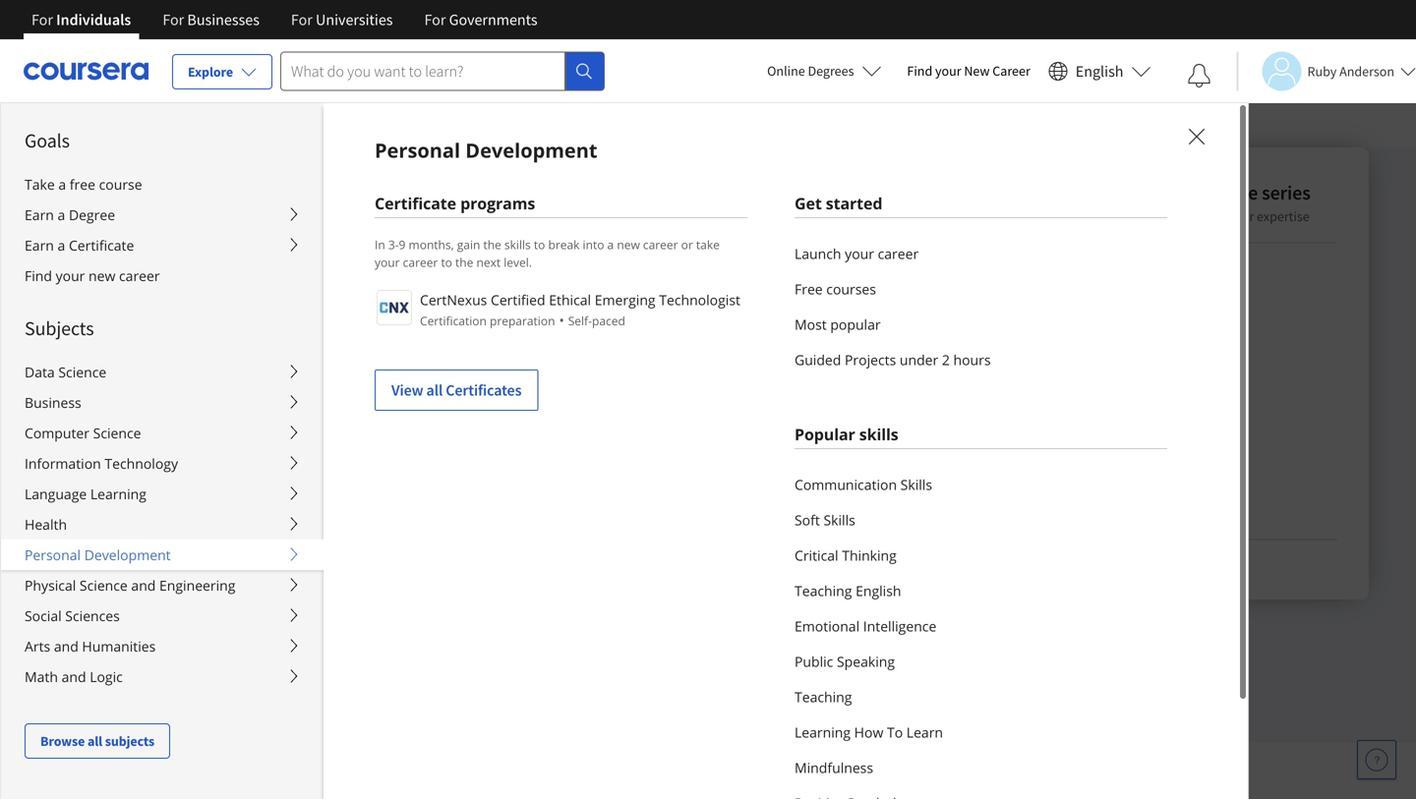 Task type: describe. For each thing, give the bounding box(es) containing it.
online
[[768, 62, 805, 80]]

mindfulness link
[[795, 751, 1168, 786]]

2 horizontal spatial in
[[824, 339, 836, 359]]

teaching link
[[795, 680, 1168, 715]]

3-
[[388, 237, 399, 253]]

gain
[[457, 237, 480, 253]]

1 horizontal spatial data
[[186, 269, 271, 323]]

language
[[25, 485, 87, 504]]

data for data analysis
[[278, 117, 304, 135]]

in 3-9 months, gain the skills to break into a new career or take your career to the next level.
[[375, 237, 720, 271]]

engineering
[[159, 577, 236, 595]]

path
[[124, 339, 155, 359]]

emotional
[[795, 617, 860, 636]]

personal inside menu item
[[375, 137, 461, 164]]

critical thinking
[[795, 547, 897, 565]]

earn a degree button
[[1, 200, 324, 230]]

popular skills
[[795, 424, 899, 445]]

anderson
[[1340, 62, 1395, 80]]

0 vertical spatial google
[[47, 269, 178, 323]]

launch your career
[[795, 244, 919, 263]]

get started
[[795, 193, 883, 214]]

that inside this is your path to a career in data analytics. in this program, you'll learn in-demand skills that will have you job-ready in less than 6 months. no degree or experience required.
[[639, 339, 666, 359]]

personal inside popup button
[[25, 546, 81, 565]]

hours
[[954, 351, 991, 369]]

courses
[[827, 280, 877, 299]]

at
[[1016, 442, 1028, 459]]

teaching english link
[[795, 574, 1168, 609]]

into
[[583, 237, 605, 253]]

health
[[25, 516, 67, 534]]

science for data
[[58, 363, 106, 382]]

program,
[[387, 339, 448, 359]]

your right the at
[[1031, 442, 1057, 459]]

What do you want to learn? text field
[[280, 52, 566, 91]]

explore button
[[172, 54, 273, 90]]

earn for earn a degree
[[25, 206, 54, 224]]

2
[[942, 351, 950, 369]]

your inside try for free: enroll to start your 7-day full access free trial financial aid available
[[374, 532, 400, 550]]

your inside professional certificate - 8 course series earn a career credential that demonstrates your expertise
[[1228, 208, 1255, 225]]

take
[[696, 237, 720, 253]]

to down months,
[[441, 254, 452, 271]]

expertise
[[1257, 208, 1310, 225]]

video
[[204, 398, 240, 418]]

dec
[[127, 557, 147, 573]]

earn a certificate
[[25, 236, 134, 255]]

science for physical
[[80, 577, 128, 595]]

find your new career link
[[898, 59, 1041, 84]]

governments
[[449, 10, 538, 30]]

free inside enroll for free starts dec 13
[[146, 535, 176, 555]]

information
[[25, 455, 101, 473]]

learn for learn more
[[282, 674, 319, 694]]

free:
[[263, 532, 291, 550]]

-
[[1179, 181, 1185, 205]]

0 horizontal spatial in
[[124, 398, 136, 418]]

launch your career link
[[795, 236, 1168, 272]]

learn
[[491, 339, 524, 359]]

career inside find your new career link
[[119, 267, 160, 285]]

certnexus certified ethical emerging technologist certification preparation • self-paced
[[420, 291, 741, 330]]

trial
[[524, 532, 548, 550]]

and for logic
[[62, 668, 86, 687]]

for governments
[[425, 10, 538, 30]]

this
[[360, 339, 384, 359]]

soft skills link
[[795, 503, 1168, 538]]

7-
[[403, 532, 414, 550]]

free inside explore menu element
[[70, 175, 95, 194]]

months.
[[47, 363, 102, 383]]

a down earn a degree
[[58, 236, 65, 255]]

personal development group
[[0, 102, 1417, 800]]

1 vertical spatial english
[[139, 398, 187, 418]]

list for popular skills
[[795, 467, 1168, 800]]

partnername logo image
[[377, 290, 412, 326]]

0 horizontal spatial the
[[456, 254, 474, 271]]

find for find your new career
[[25, 267, 52, 285]]

or inside in 3-9 months, gain the skills to break into a new career or take your career to the next level.
[[681, 237, 693, 253]]

guided
[[795, 351, 842, 369]]

social
[[25, 607, 62, 626]]

enroll inside try for free: enroll to start your 7-day full access free trial financial aid available
[[294, 532, 328, 550]]

personal development inside popup button
[[25, 546, 171, 565]]

popular
[[831, 315, 881, 334]]

career left take
[[643, 237, 678, 253]]

already
[[118, 603, 167, 623]]

learning how to learn
[[795, 724, 944, 742]]

your inside this is your path to a career in data analytics. in this program, you'll learn in-demand skills that will have you job-ready in less than 6 months. no degree or experience required.
[[91, 339, 121, 359]]

find your new career
[[25, 267, 160, 285]]

for for try
[[244, 532, 260, 550]]

google image
[[47, 211, 183, 255]]

ethical
[[549, 291, 591, 309]]

earn a certificate button
[[1, 230, 324, 261]]

certificate inside professional certificate - 8 course series earn a career credential that demonstrates your expertise
[[1089, 181, 1175, 205]]

job-
[[757, 339, 784, 359]]

google data analytics professional certificate
[[47, 269, 887, 323]]

included
[[47, 674, 105, 694]]

2 horizontal spatial skills
[[860, 424, 899, 445]]

sciences
[[65, 607, 120, 626]]

science for computer
[[93, 424, 141, 443]]

home image
[[49, 118, 65, 134]]

computer
[[25, 424, 90, 443]]

or inside this is your path to a career in data analytics. in this program, you'll learn in-demand skills that will have you job-ready in less than 6 months. no degree or experience required.
[[175, 363, 189, 383]]

view all certificates link
[[375, 370, 539, 411]]

teaching english
[[795, 582, 902, 601]]

earn inside professional certificate - 8 course series earn a career credential that demonstrates your expertise
[[981, 208, 1008, 225]]

most popular
[[795, 315, 881, 334]]

video subtitles available
[[204, 398, 360, 418]]

subtitles
[[243, 398, 299, 418]]

certificate down launch
[[695, 269, 887, 323]]

that inside professional certificate - 8 course series earn a career credential that demonstrates your expertise
[[1120, 208, 1144, 225]]

most
[[795, 315, 827, 334]]

free inside list
[[795, 280, 823, 299]]

speaking
[[837, 653, 895, 671]]

communication
[[795, 476, 897, 494]]

view all certificates
[[392, 381, 522, 400]]

guided projects under 2 hours link
[[795, 342, 1168, 378]]

communication skills
[[795, 476, 933, 494]]

public
[[795, 653, 834, 671]]

new
[[965, 62, 990, 80]]

find for find your new career
[[908, 62, 933, 80]]

1 horizontal spatial in
[[230, 339, 243, 359]]

certificates inside view all certificates link
[[446, 381, 522, 400]]

projects
[[845, 351, 897, 369]]

1 horizontal spatial career
[[993, 62, 1031, 80]]

programs
[[460, 193, 535, 214]]

start
[[345, 532, 371, 550]]

businesses
[[187, 10, 260, 30]]

and for humanities
[[54, 638, 79, 656]]

google career certificates link
[[165, 446, 336, 465]]

instructor: google career certificates top instructor
[[91, 446, 336, 489]]

instructor
[[120, 471, 177, 489]]

have
[[695, 339, 727, 359]]

career inside professional certificate - 8 course series earn a career credential that demonstrates your expertise
[[1020, 208, 1056, 225]]

intelligence
[[864, 617, 937, 636]]

enroll inside enroll for free starts dec 13
[[79, 535, 120, 555]]

emerging
[[595, 291, 656, 309]]

available inside try for free: enroll to start your 7-day full access free trial financial aid available
[[300, 559, 352, 577]]

for for individuals
[[31, 10, 53, 30]]

new inside in 3-9 months, gain the skills to break into a new career or take your career to the next level.
[[617, 237, 640, 253]]

english button
[[1041, 39, 1159, 103]]

personal development inside menu item
[[375, 137, 598, 164]]

financial aid available button
[[223, 559, 352, 577]]

business
[[25, 394, 81, 412]]

free courses link
[[795, 272, 1168, 307]]

a right take
[[58, 175, 66, 194]]

google inside instructor: google career certificates top instructor
[[165, 446, 212, 465]]

help center image
[[1366, 749, 1389, 772]]



Task type: locate. For each thing, give the bounding box(es) containing it.
a inside in 3-9 months, gain the skills to break into a new career or take your career to the next level.
[[608, 237, 614, 253]]

data for data science
[[25, 363, 55, 382]]

in left less
[[824, 339, 836, 359]]

teaching for teaching english
[[795, 582, 852, 601]]

1 vertical spatial certificates
[[262, 446, 336, 465]]

skills
[[901, 476, 933, 494], [824, 511, 856, 530]]

0 horizontal spatial find
[[25, 267, 52, 285]]

you'll
[[451, 339, 487, 359]]

certificate programs
[[375, 193, 535, 214]]

0 horizontal spatial for
[[123, 535, 143, 555]]

1 horizontal spatial skills
[[901, 476, 933, 494]]

available right aid
[[300, 559, 352, 577]]

1 horizontal spatial new
[[617, 237, 640, 253]]

1 horizontal spatial english
[[856, 582, 902, 601]]

and
[[131, 577, 156, 595], [54, 638, 79, 656], [62, 668, 86, 687]]

for inside enroll for free starts dec 13
[[123, 535, 143, 555]]

1 teaching from the top
[[795, 582, 852, 601]]

teaching up "emotional"
[[795, 582, 852, 601]]

1 horizontal spatial in
[[375, 237, 385, 253]]

popular
[[795, 424, 856, 445]]

for up the what do you want to learn? text box
[[425, 10, 446, 30]]

english
[[1076, 61, 1124, 81], [139, 398, 187, 418], [856, 582, 902, 601]]

certificates
[[446, 381, 522, 400], [262, 446, 336, 465]]

course right 8
[[1203, 181, 1259, 205]]

english inside button
[[1076, 61, 1124, 81]]

your down 3-
[[375, 254, 400, 271]]

view all certificates list
[[375, 288, 748, 411]]

earn a degree
[[25, 206, 115, 224]]

certificates down "you'll"
[[446, 381, 522, 400]]

0 vertical spatial the
[[484, 237, 502, 253]]

view
[[392, 381, 423, 400]]

2 vertical spatial science
[[80, 577, 128, 595]]

1 horizontal spatial learn
[[907, 724, 944, 742]]

data science
[[25, 363, 106, 382]]

career left credential
[[1020, 208, 1056, 225]]

for universities
[[291, 10, 393, 30]]

career down earn a certificate popup button
[[119, 267, 160, 285]]

skills right "communication"
[[901, 476, 933, 494]]

find inside explore menu element
[[25, 267, 52, 285]]

mindfulness
[[795, 759, 874, 778]]

certificate up 9
[[375, 193, 457, 214]]

1 horizontal spatial all
[[427, 381, 443, 400]]

for for governments
[[425, 10, 446, 30]]

development inside popup button
[[84, 546, 171, 565]]

to left "break" at the left top
[[534, 237, 545, 253]]

physical science and engineering button
[[1, 571, 324, 601]]

a inside professional certificate - 8 course series earn a career credential that demonstrates your expertise
[[1010, 208, 1017, 225]]

professional inside professional certificate - 8 course series earn a career credential that demonstrates your expertise
[[981, 181, 1085, 205]]

starts
[[92, 557, 124, 573]]

learn right to at the right of the page
[[907, 724, 944, 742]]

health button
[[1, 510, 324, 540]]

skills right soft
[[824, 511, 856, 530]]

0 vertical spatial new
[[617, 237, 640, 253]]

1 vertical spatial that
[[639, 339, 666, 359]]

course up degree
[[99, 175, 142, 194]]

skills down paced on the left top of the page
[[603, 339, 636, 359]]

0 horizontal spatial certificates
[[262, 446, 336, 465]]

skills for communication skills
[[901, 476, 933, 494]]

enroll right free:
[[294, 532, 328, 550]]

your left new
[[936, 62, 962, 80]]

less
[[839, 339, 864, 359]]

earn for earn a certificate
[[25, 236, 54, 255]]

0 horizontal spatial skills
[[824, 511, 856, 530]]

and inside dropdown button
[[62, 668, 86, 687]]

1 vertical spatial learn
[[282, 674, 319, 694]]

and left "logic"
[[62, 668, 86, 687]]

data science button
[[1, 357, 324, 388]]

the
[[484, 237, 502, 253], [456, 254, 474, 271]]

and right arts
[[54, 638, 79, 656]]

for left universities on the top
[[291, 10, 313, 30]]

0 vertical spatial that
[[1120, 208, 1144, 225]]

free inside try for free: enroll to start your 7-day full access free trial financial aid available
[[499, 532, 522, 550]]

free up 13
[[146, 535, 176, 555]]

for inside try for free: enroll to start your 7-day full access free trial financial aid available
[[244, 532, 260, 550]]

list for get started
[[795, 236, 1168, 378]]

that
[[1120, 208, 1144, 225], [639, 339, 666, 359]]

list containing launch your career
[[795, 236, 1168, 378]]

career inside launch your career link
[[878, 244, 919, 263]]

with
[[108, 674, 137, 694]]

break
[[548, 237, 580, 253]]

the down the gain
[[456, 254, 474, 271]]

4 for from the left
[[425, 10, 446, 30]]

google up language learning dropdown button
[[165, 446, 212, 465]]

for left the individuals
[[31, 10, 53, 30]]

to inside this is your path to a career in data analytics. in this program, you'll learn in-demand skills that will have you job-ready in less than 6 months. no degree or experience required.
[[158, 339, 171, 359]]

a right path
[[174, 339, 182, 359]]

data down this
[[25, 363, 55, 382]]

0 vertical spatial personal
[[375, 137, 461, 164]]

available down required.
[[302, 398, 360, 418]]

learn left more
[[282, 674, 319, 694]]

0 vertical spatial learn
[[981, 442, 1014, 459]]

learning
[[90, 485, 146, 504], [795, 724, 851, 742]]

1 horizontal spatial free
[[499, 532, 522, 550]]

science down starts
[[80, 577, 128, 595]]

earn up launch your career link
[[981, 208, 1008, 225]]

google up path
[[47, 269, 178, 323]]

8
[[1189, 181, 1199, 205]]

science up 'instructor:'
[[93, 424, 141, 443]]

1 vertical spatial all
[[88, 733, 102, 751]]

development up physical science and engineering
[[84, 546, 171, 565]]

certificate up find your new career
[[69, 236, 134, 255]]

technology
[[105, 455, 178, 473]]

preparation
[[490, 313, 555, 329]]

enroll up starts
[[79, 535, 120, 555]]

2 teaching from the top
[[795, 688, 852, 707]]

skills up communication skills
[[860, 424, 899, 445]]

1 horizontal spatial for
[[244, 532, 260, 550]]

your left expertise
[[1228, 208, 1255, 225]]

career inside this is your path to a career in data analytics. in this program, you'll learn in-demand skills that will have you job-ready in less than 6 months. no degree or experience required.
[[186, 339, 227, 359]]

get
[[795, 193, 822, 214]]

in right taught
[[124, 398, 136, 418]]

take a free course
[[25, 175, 142, 194]]

0 horizontal spatial free
[[70, 175, 95, 194]]

ready
[[784, 339, 821, 359]]

aid
[[278, 559, 297, 577]]

0 vertical spatial in
[[375, 237, 385, 253]]

to right path
[[158, 339, 171, 359]]

1 vertical spatial new
[[89, 267, 115, 285]]

1 vertical spatial in
[[344, 339, 357, 359]]

0 vertical spatial data
[[278, 117, 304, 135]]

thinking
[[842, 547, 897, 565]]

1 list from the top
[[795, 236, 1168, 378]]

1 vertical spatial or
[[175, 363, 189, 383]]

skills up level.
[[505, 237, 531, 253]]

skills for soft skills
[[824, 511, 856, 530]]

all for subjects
[[88, 733, 102, 751]]

will
[[669, 339, 692, 359]]

google career certificates image
[[50, 453, 80, 482]]

2 for from the left
[[163, 10, 184, 30]]

certificate inside popup button
[[69, 236, 134, 255]]

to left start
[[330, 532, 342, 550]]

1 horizontal spatial that
[[1120, 208, 1144, 225]]

0 vertical spatial all
[[427, 381, 443, 400]]

0 horizontal spatial free
[[146, 535, 176, 555]]

than
[[867, 339, 898, 359]]

1 horizontal spatial certificates
[[446, 381, 522, 400]]

language learning button
[[1, 479, 324, 510]]

0 horizontal spatial english
[[139, 398, 187, 418]]

0 vertical spatial and
[[131, 577, 156, 595]]

learn inside list
[[907, 724, 944, 742]]

for for businesses
[[163, 10, 184, 30]]

2 list from the top
[[795, 467, 1168, 800]]

course inside professional certificate - 8 course series earn a career credential that demonstrates your expertise
[[1203, 181, 1259, 205]]

courses link
[[267, 755, 344, 798]]

for up dec
[[123, 535, 143, 555]]

1 vertical spatial free
[[146, 535, 176, 555]]

technologist
[[659, 291, 741, 309]]

browse
[[40, 733, 85, 751]]

teaching for teaching
[[795, 688, 852, 707]]

the up next
[[484, 237, 502, 253]]

6
[[901, 339, 909, 359]]

in inside in 3-9 months, gain the skills to break into a new career or take your career to the next level.
[[375, 237, 385, 253]]

learn left the at
[[981, 442, 1014, 459]]

1 vertical spatial career
[[215, 446, 258, 465]]

0 vertical spatial find
[[908, 62, 933, 80]]

0 horizontal spatial or
[[175, 363, 189, 383]]

certificates down 'video subtitles available'
[[262, 446, 336, 465]]

humanities
[[82, 638, 156, 656]]

2 vertical spatial data
[[25, 363, 55, 382]]

analytics.
[[278, 339, 341, 359]]

development up programs
[[466, 137, 598, 164]]

your left 7-
[[374, 532, 400, 550]]

how
[[855, 724, 884, 742]]

a left degree
[[58, 206, 65, 224]]

0 horizontal spatial data
[[25, 363, 55, 382]]

data up data
[[186, 269, 271, 323]]

1 horizontal spatial the
[[484, 237, 502, 253]]

0 vertical spatial career
[[993, 62, 1031, 80]]

1 vertical spatial teaching
[[795, 688, 852, 707]]

3 for from the left
[[291, 10, 313, 30]]

degrees
[[808, 62, 854, 80]]

information technology
[[25, 455, 178, 473]]

career up experience on the left of page
[[186, 339, 227, 359]]

earn down earn a degree
[[25, 236, 54, 255]]

0 vertical spatial development
[[466, 137, 598, 164]]

1 horizontal spatial free
[[795, 280, 823, 299]]

your right is
[[91, 339, 121, 359]]

0 vertical spatial free
[[795, 280, 823, 299]]

skills inside this is your path to a career in data analytics. in this program, you'll learn in-demand skills that will have you job-ready in less than 6 months. no degree or experience required.
[[603, 339, 636, 359]]

learning inside dropdown button
[[90, 485, 146, 504]]

1 vertical spatial free
[[499, 532, 522, 550]]

available inside button
[[302, 398, 360, 418]]

all right view
[[427, 381, 443, 400]]

personal up physical
[[25, 546, 81, 565]]

all right 'browse'
[[88, 733, 102, 751]]

own
[[1059, 442, 1084, 459]]

take
[[25, 175, 55, 194]]

1 vertical spatial list
[[795, 467, 1168, 800]]

show notifications image
[[1188, 64, 1212, 88]]

data inside popup button
[[25, 363, 55, 382]]

in inside this is your path to a career in data analytics. in this program, you'll learn in-demand skills that will have you job-ready in less than 6 months. no degree or experience required.
[[344, 339, 357, 359]]

0 vertical spatial learning
[[90, 485, 146, 504]]

a up launch your career link
[[1010, 208, 1017, 225]]

that left will
[[639, 339, 666, 359]]

1 vertical spatial the
[[456, 254, 474, 271]]

no
[[105, 363, 124, 383]]

0 horizontal spatial learn
[[282, 674, 319, 694]]

your inside list
[[845, 244, 875, 263]]

0 horizontal spatial course
[[99, 175, 142, 194]]

course inside explore menu element
[[99, 175, 142, 194]]

2 vertical spatial skills
[[860, 424, 899, 445]]

0 vertical spatial english
[[1076, 61, 1124, 81]]

demonstrates
[[1146, 208, 1226, 225]]

None search field
[[280, 52, 605, 91]]

0 horizontal spatial personal
[[25, 546, 81, 565]]

and down dec
[[131, 577, 156, 595]]

critical thinking link
[[795, 538, 1168, 574]]

earn down take
[[25, 206, 54, 224]]

personal development menu item
[[323, 102, 1417, 800]]

for left businesses
[[163, 10, 184, 30]]

new down earn a certificate
[[89, 267, 115, 285]]

career right new
[[993, 62, 1031, 80]]

13
[[149, 557, 162, 573]]

your up the courses
[[845, 244, 875, 263]]

online degrees
[[768, 62, 854, 80]]

that right credential
[[1120, 208, 1144, 225]]

0 horizontal spatial professional
[[457, 269, 687, 323]]

english inside list
[[856, 582, 902, 601]]

1 vertical spatial available
[[300, 559, 352, 577]]

or
[[681, 237, 693, 253], [175, 363, 189, 383]]

career inside instructor: google career certificates top instructor
[[215, 446, 258, 465]]

all inside button
[[88, 733, 102, 751]]

close image
[[1184, 123, 1209, 149], [1184, 123, 1209, 149], [1184, 123, 1209, 149], [1184, 123, 1209, 149], [1184, 123, 1209, 149], [1185, 124, 1210, 150]]

1 horizontal spatial course
[[1203, 181, 1259, 205]]

explore
[[188, 63, 233, 81]]

skills inside in 3-9 months, gain the skills to break into a new career or take your career to the next level.
[[505, 237, 531, 253]]

list containing communication skills
[[795, 467, 1168, 800]]

computer science button
[[1, 418, 324, 449]]

taught
[[75, 398, 120, 418]]

banner navigation
[[16, 0, 554, 39]]

0 vertical spatial professional
[[981, 181, 1085, 205]]

a inside this is your path to a career in data analytics. in this program, you'll learn in-demand skills that will have you job-ready in less than 6 months. no degree or experience required.
[[174, 339, 182, 359]]

data left analysis
[[278, 117, 304, 135]]

self-
[[568, 313, 592, 329]]

or left take
[[681, 237, 693, 253]]

course
[[99, 175, 142, 194], [1203, 181, 1259, 205]]

1 horizontal spatial enroll
[[294, 532, 328, 550]]

top
[[95, 471, 117, 489]]

free
[[70, 175, 95, 194], [499, 532, 522, 550]]

0 vertical spatial science
[[58, 363, 106, 382]]

a right into
[[608, 237, 614, 253]]

personal development up programs
[[375, 137, 598, 164]]

all for certificates
[[427, 381, 443, 400]]

development inside menu item
[[466, 137, 598, 164]]

your inside in 3-9 months, gain the skills to break into a new career or take your career to the next level.
[[375, 254, 400, 271]]

1 horizontal spatial or
[[681, 237, 693, 253]]

learn
[[981, 442, 1014, 459], [282, 674, 319, 694], [907, 724, 944, 742]]

full
[[438, 532, 456, 550]]

free up most
[[795, 280, 823, 299]]

0 horizontal spatial new
[[89, 267, 115, 285]]

2 horizontal spatial english
[[1076, 61, 1124, 81]]

in left data
[[230, 339, 243, 359]]

math and logic
[[25, 668, 123, 687]]

free courses
[[795, 280, 877, 299]]

2 horizontal spatial learn
[[981, 442, 1014, 459]]

experience
[[192, 363, 264, 383]]

for for universities
[[291, 10, 313, 30]]

available
[[302, 398, 360, 418], [300, 559, 352, 577]]

your down earn a certificate
[[56, 267, 85, 285]]

close image
[[1184, 123, 1209, 149], [1184, 123, 1209, 149], [1184, 123, 1209, 149]]

1 horizontal spatial personal development
[[375, 137, 598, 164]]

1 horizontal spatial development
[[466, 137, 598, 164]]

computer science
[[25, 424, 141, 443]]

goals
[[25, 128, 70, 153]]

certification
[[420, 313, 487, 329]]

all inside list
[[427, 381, 443, 400]]

physical
[[25, 577, 76, 595]]

to inside try for free: enroll to start your 7-day full access free trial financial aid available
[[330, 532, 342, 550]]

new right into
[[617, 237, 640, 253]]

certificates inside instructor: google career certificates top instructor
[[262, 446, 336, 465]]

0 vertical spatial certificates
[[446, 381, 522, 400]]

list
[[795, 236, 1168, 378], [795, 467, 1168, 800]]

new inside explore menu element
[[89, 267, 115, 285]]

subjects
[[105, 733, 155, 751]]

0 vertical spatial teaching
[[795, 582, 852, 601]]

free up degree
[[70, 175, 95, 194]]

personal up the certificate programs
[[375, 137, 461, 164]]

most popular link
[[795, 307, 1168, 342]]

1 horizontal spatial personal
[[375, 137, 461, 164]]

1 vertical spatial data
[[186, 269, 271, 323]]

find down earn a certificate
[[25, 267, 52, 285]]

in left this on the top
[[344, 339, 357, 359]]

2 horizontal spatial data
[[278, 117, 304, 135]]

learning inside list
[[795, 724, 851, 742]]

data analysis link
[[270, 108, 362, 144]]

career down video
[[215, 446, 258, 465]]

arts and humanities button
[[1, 632, 324, 662]]

started
[[826, 193, 883, 214]]

1 vertical spatial personal development
[[25, 546, 171, 565]]

your inside explore menu element
[[56, 267, 85, 285]]

2 vertical spatial learn
[[907, 724, 944, 742]]

free left trial
[[499, 532, 522, 550]]

1 vertical spatial development
[[84, 546, 171, 565]]

1 for from the left
[[31, 10, 53, 30]]

social sciences button
[[1, 601, 324, 632]]

0 vertical spatial available
[[302, 398, 360, 418]]

find left new
[[908, 62, 933, 80]]

personal development up physical science and engineering
[[25, 546, 171, 565]]

teaching down public
[[795, 688, 852, 707]]

1 vertical spatial personal
[[25, 546, 81, 565]]

science down is
[[58, 363, 106, 382]]

career down months,
[[403, 254, 438, 271]]

or right degree
[[175, 363, 189, 383]]

learn for learn at your own pace
[[981, 442, 1014, 459]]

0 horizontal spatial personal development
[[25, 546, 171, 565]]

2 vertical spatial english
[[856, 582, 902, 601]]

learning up the mindfulness at bottom right
[[795, 724, 851, 742]]

0 horizontal spatial enroll
[[79, 535, 120, 555]]

career down started
[[878, 244, 919, 263]]

1 vertical spatial google
[[165, 446, 212, 465]]

day
[[414, 532, 435, 550]]

ruby
[[1308, 62, 1337, 80]]

0 horizontal spatial career
[[215, 446, 258, 465]]

certificate up credential
[[1089, 181, 1175, 205]]

coursera image
[[24, 55, 149, 87]]

in left 3-
[[375, 237, 385, 253]]

0 horizontal spatial skills
[[505, 237, 531, 253]]

1 vertical spatial science
[[93, 424, 141, 443]]

certificate inside personal development menu item
[[375, 193, 457, 214]]

1 vertical spatial skills
[[603, 339, 636, 359]]

1 vertical spatial skills
[[824, 511, 856, 530]]

0 vertical spatial skills
[[505, 237, 531, 253]]

learning down information technology
[[90, 485, 146, 504]]

for right try on the left of the page
[[244, 532, 260, 550]]

explore menu element
[[1, 103, 324, 760]]

your
[[936, 62, 962, 80], [1228, 208, 1255, 225], [845, 244, 875, 263], [375, 254, 400, 271], [56, 267, 85, 285], [91, 339, 121, 359], [1031, 442, 1057, 459], [374, 532, 400, 550]]

1 horizontal spatial skills
[[603, 339, 636, 359]]

1 vertical spatial professional
[[457, 269, 687, 323]]

analytics
[[280, 269, 449, 323]]

0 horizontal spatial all
[[88, 733, 102, 751]]

launch
[[795, 244, 842, 263]]

0 horizontal spatial in
[[344, 339, 357, 359]]

universities
[[316, 10, 393, 30]]

for for enroll
[[123, 535, 143, 555]]

try for free: enroll to start your 7-day full access free trial financial aid available
[[223, 532, 548, 577]]

1 horizontal spatial professional
[[981, 181, 1085, 205]]

level.
[[504, 254, 532, 271]]

career
[[993, 62, 1031, 80], [215, 446, 258, 465]]



Task type: vqa. For each thing, say whether or not it's contained in the screenshot.
Engineering
yes



